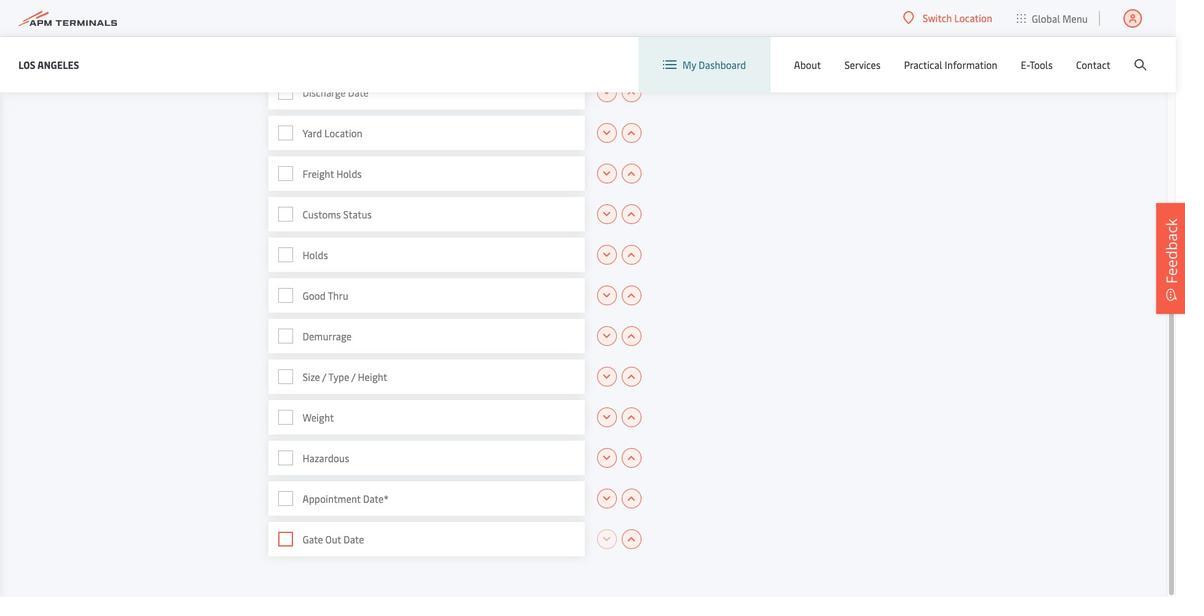 Task type: describe. For each thing, give the bounding box(es) containing it.
location
[[301, 500, 337, 513]]

global
[[1032, 11, 1060, 25]]

eta for gated out containers are moved to the table below after 3 days.
[[528, 154, 543, 165]]

switch
[[923, 11, 952, 25]]

global menu
[[1032, 11, 1088, 25]]

0 vertical spatial discharge
[[303, 86, 346, 99]]

container status for gated out containers are moved to the table below after 3 days.
[[341, 142, 378, 165]]

vessel name for gated out containers are moved to the table below after 3 days.
[[466, 142, 491, 165]]

my
[[683, 58, 696, 71]]

export еnquiry button
[[216, 541, 304, 581]]

location inside yard location button
[[639, 346, 672, 358]]

height
[[358, 370, 387, 384]]

ready for gated-out containers
[[281, 335, 304, 346]]

contact button
[[1076, 37, 1111, 92]]

3
[[547, 65, 557, 89]]

grounded
[[645, 194, 683, 206]]

0 vertical spatial yard location
[[303, 126, 362, 140]]

ready for delivery? button for gated-out containers
[[281, 335, 336, 358]]

1 horizontal spatial below
[[572, 26, 599, 39]]

maersk
[[466, 188, 500, 199]]

e-
[[1021, 58, 1030, 71]]

practical
[[904, 58, 942, 71]]

container inside button
[[319, 555, 356, 566]]

or
[[239, 500, 248, 513]]

time
[[680, 26, 700, 39]]

05:00
[[522, 388, 546, 400]]

demurrage
[[303, 329, 352, 343]]

vessel eta button for gated-out containers
[[522, 335, 566, 358]]

-
[[639, 388, 643, 400]]

for for gated out containers are moved to the table below after 3 days.
[[303, 142, 314, 154]]

switch location button
[[903, 11, 992, 25]]

not ready image for gated out containers are moved to the table below after 3 days.
[[298, 194, 310, 206]]

shipping line for gated-out containers
[[409, 335, 442, 358]]

in
[[311, 26, 319, 39]]

container status button for gated-out containers
[[344, 335, 401, 358]]

departed
[[344, 382, 386, 394]]

date up the 09/27/23
[[580, 154, 598, 165]]

at
[[382, 500, 391, 513]]

should
[[793, 26, 822, 39]]

day.
[[461, 26, 478, 39]]

filter
[[835, 105, 854, 117]]

information
[[945, 58, 998, 71]]

e-tools button
[[1021, 37, 1053, 92]]

09/27/23
[[580, 188, 617, 199]]

thru
[[328, 289, 348, 302]]

appointment date*
[[303, 492, 389, 505]]

good thru
[[303, 289, 348, 302]]

out for gated
[[164, 65, 190, 89]]

the right change on the bottom left of page
[[284, 500, 299, 513]]

*3rd shift appointment dates in termpoint reflect the previous day. appointments listed below show the actual time and date customers should arrive.
[[180, 26, 852, 39]]

gate
[[303, 533, 323, 546]]

after
[[506, 65, 543, 89]]

vessel eta for gated-out containers
[[522, 335, 546, 358]]

vessel schedule
[[441, 555, 502, 566]]

msc for msc paloma
[[470, 376, 487, 388]]

los angeles link
[[18, 57, 79, 72]]

yard grounded (1c32581)
[[645, 182, 683, 218]]

customers
[[744, 26, 790, 39]]

vessel for gated out containers are moved to the table below after 3 days.'s vessel name button
[[466, 142, 491, 154]]

containers,
[[188, 500, 236, 513]]

1 vertical spatial status
[[343, 207, 372, 221]]

delivery? for gated out containers are moved to the table below after 3 days.
[[277, 154, 313, 165]]

230182785
[[224, 194, 267, 206]]

appointment
[[225, 26, 282, 39]]

vessel schedule button
[[425, 541, 518, 581]]

vessel inside tab list
[[441, 555, 465, 566]]

09/26/23
[[528, 188, 566, 199]]

containers for gated-
[[197, 258, 277, 281]]

msc paloma
[[470, 376, 504, 400]]

shipping for gated-out containers
[[409, 335, 442, 346]]

line for gated-out containers
[[409, 346, 425, 358]]

09/22/23
[[574, 376, 611, 388]]

date up the 09/22/23
[[574, 346, 592, 358]]

remove
[[140, 105, 171, 117]]

vessel eta button for gated out containers are moved to the table below after 3 days.
[[528, 142, 572, 165]]

container for gated out containers are moved to the table below after 3 days.
[[341, 142, 378, 154]]

status for gated-out containers
[[344, 346, 369, 358]]

search and filter
[[791, 105, 854, 117]]

09/22/23 14:03
[[574, 376, 611, 400]]

un929390
[[227, 382, 269, 394]]

change
[[250, 500, 282, 513]]

discharge for gated-out containers
[[574, 335, 612, 346]]

discharge date button for gated out containers are moved to the table below after 3 days.
[[580, 142, 637, 165]]

actual
[[643, 26, 678, 39]]

enter
[[115, 500, 139, 513]]

yard inside yard location
[[639, 335, 656, 346]]

1 / from the left
[[322, 370, 326, 384]]

eta for gated-out containers
[[522, 346, 537, 358]]

history
[[382, 555, 410, 566]]

size
[[303, 370, 320, 384]]

vessel for vessel eta button associated with gated-out containers
[[522, 335, 546, 346]]

my dashboard button
[[663, 37, 746, 92]]

global menu button
[[1005, 0, 1100, 37]]

not ready image for gated-out containers
[[301, 382, 314, 395]]

tools
[[1030, 58, 1053, 71]]

event
[[358, 555, 380, 566]]

vessel name button for gated-out containers
[[470, 335, 514, 358]]

container for gated-out containers
[[344, 335, 381, 346]]

ready for delivery? button for gated out containers are moved to the table below after 3 days.
[[277, 142, 333, 165]]

appointment
[[303, 492, 361, 505]]

los angeles
[[18, 58, 79, 71]]

name for gated out containers are moved to the table below after 3 days.
[[466, 154, 489, 165]]

date right out
[[344, 533, 364, 546]]

the right show
[[626, 26, 641, 39]]

notifications button
[[867, 102, 941, 121]]

containers for gated
[[194, 65, 274, 89]]

out
[[325, 533, 341, 546]]

sort by this column image
[[256, 144, 269, 163]]

good
[[303, 289, 326, 302]]

date down termpoint
[[348, 86, 369, 99]]

gated-
[[115, 258, 167, 281]]

out
[[645, 388, 661, 400]]

09/27/23 23:53
[[580, 188, 617, 212]]



Task type: locate. For each thing, give the bounding box(es) containing it.
below down day.
[[456, 65, 502, 89]]

shipping
[[405, 142, 439, 154], [409, 335, 442, 346]]

1 horizontal spatial yard location
[[639, 335, 672, 358]]

ready for delivery? up 'size'
[[281, 335, 317, 358]]

0 horizontal spatial /
[[322, 370, 326, 384]]

2 vertical spatial discharge
[[574, 335, 612, 346]]

container status for gated-out containers
[[344, 335, 381, 358]]

the right 'reflect'
[[404, 26, 419, 39]]

1 vertical spatial to
[[339, 500, 349, 513]]

discharge down in
[[303, 86, 346, 99]]

0 horizontal spatial and
[[703, 26, 719, 39]]

enter additional containers, or change the location to search at a different terminal.
[[115, 500, 482, 513]]

discharge date up the 09/22/23
[[574, 335, 612, 358]]

discharge for gated out containers are moved to the table below after 3 days.
[[580, 142, 618, 154]]

container status button up freight holds
[[341, 142, 397, 165]]

status up size / type / height
[[344, 346, 369, 358]]

/ right 'size'
[[322, 370, 326, 384]]

1 vertical spatial shipping line button
[[409, 335, 462, 358]]

vessel eta for gated out containers are moved to the table below after 3 days.
[[528, 142, 552, 165]]

1 horizontal spatial /
[[351, 370, 355, 384]]

not ready image up customs
[[298, 194, 310, 206]]

1 vertical spatial vessel eta
[[522, 335, 546, 358]]

e-tools
[[1021, 58, 1053, 71]]

name
[[466, 154, 489, 165], [470, 346, 493, 358]]

0 vertical spatial not ready image
[[298, 194, 310, 206]]

los
[[18, 58, 35, 71]]

a
[[393, 500, 399, 513]]

0 vertical spatial shipping line button
[[405, 142, 458, 165]]

practical information
[[904, 58, 998, 71]]

1
[[123, 105, 127, 118]]

below
[[572, 26, 599, 39], [456, 65, 502, 89]]

shipping line button for gated-out containers
[[409, 335, 462, 358]]

2 vertical spatial status
[[344, 346, 369, 358]]

container down gate out date in the bottom of the page
[[319, 555, 356, 566]]

vessel name button up maersk
[[466, 142, 520, 165]]

container status up height
[[344, 335, 381, 358]]

for for gated-out containers
[[306, 335, 317, 346]]

еnquiry
[[259, 555, 288, 566]]

ready up 'size'
[[281, 335, 304, 346]]

vessel for vessel name button corresponding to gated-out containers
[[470, 335, 494, 346]]

0 vertical spatial holds
[[336, 167, 362, 180]]

1 horizontal spatial location
[[639, 346, 672, 358]]

gated
[[115, 65, 160, 89]]

list
[[194, 105, 206, 117]]

menu
[[1063, 11, 1088, 25]]

0 vertical spatial shipping
[[405, 142, 439, 154]]

0 vertical spatial discharge date
[[303, 86, 369, 99]]

name up maersk
[[466, 154, 489, 165]]

1 vertical spatial delivery?
[[281, 346, 316, 358]]

None checkbox
[[278, 126, 293, 140], [278, 166, 293, 181], [127, 193, 142, 207], [278, 248, 293, 262], [278, 329, 293, 344], [278, 369, 293, 384], [278, 451, 293, 465], [278, 491, 293, 506], [278, 532, 293, 547], [278, 126, 293, 140], [278, 166, 293, 181], [127, 193, 142, 207], [278, 248, 293, 262], [278, 329, 293, 344], [278, 369, 293, 384], [278, 451, 293, 465], [278, 491, 293, 506], [278, 532, 293, 547]]

yard location button
[[639, 335, 690, 358]]

feedback button
[[1156, 203, 1185, 314]]

discharge date button up the 09/22/23
[[574, 335, 631, 358]]

yard location up community
[[639, 335, 672, 358]]

1 vertical spatial container status button
[[344, 335, 401, 358]]

freight holds
[[303, 167, 362, 180]]

columns
[[995, 105, 1029, 117]]

size / type / height
[[303, 370, 387, 384]]

status down "yard"
[[343, 207, 372, 221]]

23:53
[[580, 200, 602, 212]]

1 vertical spatial shipping
[[409, 335, 442, 346]]

name for gated-out containers
[[470, 346, 493, 358]]

discharge date button
[[580, 142, 637, 165], [574, 335, 631, 358]]

1 vertical spatial containers
[[197, 258, 277, 281]]

1 vertical spatial location
[[324, 126, 362, 140]]

delivery? for gated-out containers
[[281, 346, 316, 358]]

0 vertical spatial out
[[164, 65, 190, 89]]

0 vertical spatial eta
[[528, 154, 543, 165]]

practical information button
[[904, 37, 998, 92]]

/
[[322, 370, 326, 384], [351, 370, 355, 384]]

not ready image up weight
[[301, 382, 314, 395]]

search
[[791, 105, 817, 117]]

1 vertical spatial out
[[167, 258, 193, 281]]

appointments
[[480, 26, 543, 39]]

container
[[341, 142, 378, 154], [344, 335, 381, 346], [319, 555, 356, 566]]

eta up 09/26/23
[[528, 154, 543, 165]]

are
[[279, 65, 303, 89]]

and left date
[[703, 26, 719, 39]]

shipping line for gated out containers are moved to the table below after 3 days.
[[405, 142, 439, 165]]

holds up 'good'
[[303, 248, 328, 262]]

dates
[[284, 26, 308, 39]]

1 vertical spatial line
[[409, 346, 425, 358]]

0 vertical spatial name
[[466, 154, 489, 165]]

my dashboard
[[683, 58, 746, 71]]

0 horizontal spatial to
[[339, 500, 349, 513]]

paloma
[[470, 388, 504, 400]]

ready for gated out containers are moved to the table below after 3 days.
[[277, 142, 301, 154]]

0 vertical spatial shipping line
[[405, 142, 439, 165]]

0 vertical spatial vessel eta button
[[528, 142, 572, 165]]

show
[[601, 26, 624, 39]]

line
[[405, 154, 421, 165], [409, 346, 425, 358]]

to left search
[[339, 500, 349, 513]]

weight
[[303, 411, 334, 424]]

0 vertical spatial status
[[341, 154, 365, 165]]

1 vertical spatial name
[[470, 346, 493, 358]]

discharge date button for gated-out containers
[[574, 335, 631, 358]]

container up freight holds
[[341, 142, 378, 154]]

discharge date up the 09/27/23
[[580, 142, 618, 165]]

yard up freight
[[303, 126, 322, 140]]

discharge date button up the 09/27/23
[[580, 142, 637, 165]]

for up 'size'
[[306, 335, 317, 346]]

arrive.
[[825, 26, 852, 39]]

moved
[[307, 65, 359, 89]]

0 vertical spatial yard
[[303, 126, 322, 140]]

/ right the type at the left
[[351, 370, 355, 384]]

0 vertical spatial line
[[405, 154, 421, 165]]

switch location
[[923, 11, 992, 25]]

1 vertical spatial vessel eta button
[[522, 335, 566, 358]]

discharge date down termpoint
[[303, 86, 369, 99]]

to right moved
[[363, 65, 379, 89]]

angeles
[[37, 58, 79, 71]]

vessel eta up 05:00
[[522, 335, 546, 358]]

not ready image
[[298, 194, 310, 206], [301, 382, 314, 395]]

0 vertical spatial ready for delivery? button
[[277, 142, 333, 165]]

vessel up 09/26/23
[[528, 142, 552, 154]]

edit columns
[[978, 105, 1029, 117]]

out for gated-
[[167, 258, 193, 281]]

holds up "yard"
[[336, 167, 362, 180]]

container up height
[[344, 335, 381, 346]]

0 horizontal spatial yard location
[[303, 126, 362, 140]]

0 vertical spatial container
[[341, 142, 378, 154]]

2 vertical spatial discharge date
[[574, 335, 612, 358]]

contact
[[1076, 58, 1111, 71]]

1 vertical spatial vessel name button
[[470, 335, 514, 358]]

additional
[[141, 500, 185, 513]]

and left the filter
[[819, 105, 833, 117]]

ready for delivery? button up freight
[[277, 142, 333, 165]]

1 vertical spatial yard
[[645, 182, 662, 193]]

remove from list
[[140, 105, 206, 117]]

container status button
[[341, 142, 397, 165], [344, 335, 401, 358]]

vessel name button for gated out containers are moved to the table below after 3 days.
[[466, 142, 520, 165]]

customs status
[[303, 207, 372, 221]]

days.
[[561, 65, 599, 89]]

container event history button
[[304, 541, 425, 581]]

1 vertical spatial discharge date
[[580, 142, 618, 165]]

name up msc paloma
[[470, 346, 493, 358]]

1 vertical spatial ready for delivery?
[[281, 335, 317, 358]]

shipping line button for gated out containers are moved to the table below after 3 days.
[[405, 142, 458, 165]]

terminal.
[[442, 500, 482, 513]]

notifications
[[891, 105, 941, 117]]

mae
[[405, 194, 423, 206]]

search
[[351, 500, 380, 513]]

0 vertical spatial below
[[572, 26, 599, 39]]

0 vertical spatial discharge date button
[[580, 142, 637, 165]]

vessel eta button up 09/26/23
[[528, 142, 572, 165]]

2 / from the left
[[351, 370, 355, 384]]

1 vertical spatial container
[[344, 335, 381, 346]]

vessel up msc paloma
[[470, 335, 494, 346]]

2 vertical spatial location
[[639, 346, 672, 358]]

tab list containing export еnquiry
[[115, 541, 1061, 581]]

freight
[[303, 167, 334, 180]]

1 vertical spatial discharge date button
[[574, 335, 631, 358]]

0 horizontal spatial below
[[456, 65, 502, 89]]

vessel name up msc paloma
[[470, 335, 494, 358]]

table
[[412, 65, 451, 89]]

ready for delivery?
[[277, 142, 314, 165], [281, 335, 317, 358]]

and inside search and filter button
[[819, 105, 833, 117]]

0 horizontal spatial location
[[324, 126, 362, 140]]

ready
[[277, 142, 301, 154], [281, 335, 304, 346]]

type
[[328, 370, 349, 384]]

discharge
[[303, 86, 346, 99], [580, 142, 618, 154], [574, 335, 612, 346]]

discharge date for gated-out containers
[[574, 335, 612, 358]]

1 vertical spatial not ready image
[[301, 382, 314, 395]]

edit
[[978, 105, 993, 117]]

delivery? up freight
[[277, 154, 313, 165]]

dashboard
[[699, 58, 746, 71]]

0 vertical spatial to
[[363, 65, 379, 89]]

tab list
[[115, 541, 1061, 581]]

1 vertical spatial ready
[[281, 335, 304, 346]]

msc for msc
[[409, 382, 426, 394]]

2 vertical spatial yard
[[639, 335, 656, 346]]

1 vertical spatial for
[[306, 335, 317, 346]]

vessel up 05:00
[[522, 335, 546, 346]]

vessel name for gated-out containers
[[470, 335, 494, 358]]

container status
[[341, 142, 378, 165], [344, 335, 381, 358]]

msc up paloma
[[470, 376, 487, 388]]

0 vertical spatial location
[[954, 11, 992, 25]]

vessel name button up msc paloma
[[470, 335, 514, 358]]

1 horizontal spatial msc
[[470, 376, 487, 388]]

1 vertical spatial yard location
[[639, 335, 672, 358]]

vessel name up maersk
[[466, 142, 491, 165]]

previous
[[421, 26, 458, 39]]

location up freight holds
[[324, 126, 362, 140]]

0 vertical spatial for
[[303, 142, 314, 154]]

about button
[[794, 37, 821, 92]]

0 horizontal spatial msc
[[409, 382, 426, 394]]

0 vertical spatial container status button
[[341, 142, 397, 165]]

msc right height
[[409, 382, 426, 394]]

0 vertical spatial vessel name
[[466, 142, 491, 165]]

the left table at the left of the page
[[383, 65, 408, 89]]

vessel eta up 09/26/23
[[528, 142, 552, 165]]

customs
[[303, 207, 341, 221]]

1 vertical spatial below
[[456, 65, 502, 89]]

0 vertical spatial ready
[[277, 142, 301, 154]]

container status button up height
[[344, 335, 401, 358]]

holds
[[336, 167, 362, 180], [303, 248, 328, 262]]

delivery? up 'size'
[[281, 346, 316, 358]]

None checkbox
[[278, 85, 293, 100], [127, 146, 142, 161], [278, 207, 293, 222], [278, 288, 293, 303], [127, 339, 142, 354], [127, 381, 142, 396], [278, 410, 293, 425], [278, 85, 293, 100], [127, 146, 142, 161], [278, 207, 293, 222], [278, 288, 293, 303], [127, 339, 142, 354], [127, 381, 142, 396], [278, 410, 293, 425]]

reflect
[[372, 26, 402, 39]]

1 vertical spatial holds
[[303, 248, 328, 262]]

1 vertical spatial shipping line
[[409, 335, 442, 358]]

ready for delivery? button
[[277, 142, 333, 165], [281, 335, 336, 358]]

location up community
[[639, 346, 672, 358]]

0 vertical spatial vessel name button
[[466, 142, 520, 165]]

1 vertical spatial vessel name
[[470, 335, 494, 358]]

hazardous
[[303, 451, 349, 465]]

0 vertical spatial delivery?
[[277, 154, 313, 165]]

container status up freight holds
[[341, 142, 378, 165]]

services
[[845, 58, 881, 71]]

termpoint
[[321, 26, 370, 39]]

2 vertical spatial container
[[319, 555, 356, 566]]

yard inside yard grounded (1c32581)
[[645, 182, 662, 193]]

container status button for gated out containers are moved to the table below after 3 days.
[[341, 142, 397, 165]]

for up freight
[[303, 142, 314, 154]]

yard location up freight holds
[[303, 126, 362, 140]]

msc inside msc paloma
[[470, 376, 487, 388]]

below left show
[[572, 26, 599, 39]]

vessel up maersk
[[466, 142, 491, 154]]

0 vertical spatial vessel eta
[[528, 142, 552, 165]]

shipping for gated out containers are moved to the table below after 3 days.
[[405, 142, 439, 154]]

gated out containers are moved to the table below after 3 days.
[[115, 65, 599, 89]]

0 vertical spatial container status
[[341, 142, 378, 165]]

vessel eta button up 05:00
[[522, 335, 566, 358]]

0 vertical spatial and
[[703, 26, 719, 39]]

1 vertical spatial container status
[[344, 335, 381, 358]]

line for gated out containers are moved to the table below after 3 days.
[[405, 154, 421, 165]]

discharge date for gated out containers are moved to the table below after 3 days.
[[580, 142, 618, 165]]

search and filter button
[[766, 102, 854, 121]]

ready for delivery? button up 'size'
[[281, 335, 336, 358]]

1 vertical spatial ready for delivery? button
[[281, 335, 336, 358]]

vessel left schedule
[[441, 555, 465, 566]]

yard up grounded
[[645, 182, 662, 193]]

0 horizontal spatial holds
[[303, 248, 328, 262]]

1 vertical spatial eta
[[522, 346, 537, 358]]

eta up 05:00
[[522, 346, 537, 358]]

0 vertical spatial ready for delivery?
[[277, 142, 314, 165]]

1 vertical spatial discharge
[[580, 142, 618, 154]]

charleston
[[466, 200, 518, 212]]

2 horizontal spatial location
[[954, 11, 992, 25]]

1 vertical spatial and
[[819, 105, 833, 117]]

ready for delivery? for gated-out containers
[[281, 335, 317, 358]]

1 horizontal spatial to
[[363, 65, 379, 89]]

community
[[639, 376, 688, 388]]

ready for delivery? for gated out containers are moved to the table below after 3 days.
[[277, 142, 314, 165]]

discharge up the 09/22/23
[[574, 335, 612, 346]]

ready right sort by this column image
[[277, 142, 301, 154]]

status for gated out containers are moved to the table below after 3 days.
[[341, 154, 365, 165]]

discharge up the 09/27/23
[[580, 142, 618, 154]]

date
[[721, 26, 741, 39]]

ready for delivery? up freight
[[277, 142, 314, 165]]

0 vertical spatial containers
[[194, 65, 274, 89]]

1 horizontal spatial holds
[[336, 167, 362, 180]]

vessel for vessel eta button for gated out containers are moved to the table below after 3 days.
[[528, 142, 552, 154]]

status up freight holds
[[341, 154, 365, 165]]

yard
[[341, 194, 361, 206]]

maersk charleston
[[466, 188, 518, 212]]

(1c32581)
[[645, 206, 682, 218]]

location right 'switch'
[[954, 11, 992, 25]]

feedback
[[1161, 218, 1181, 284]]

yard up community
[[639, 335, 656, 346]]

1 horizontal spatial and
[[819, 105, 833, 117]]

gate out date
[[303, 533, 364, 546]]



Task type: vqa. For each thing, say whether or not it's contained in the screenshot.
topmost the Vessel ETA
yes



